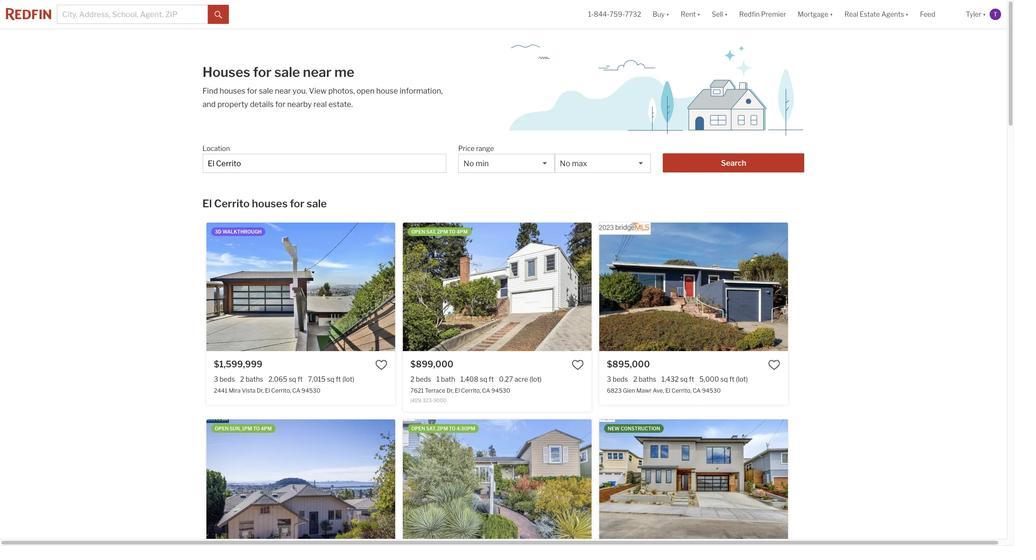 Task type: describe. For each thing, give the bounding box(es) containing it.
search button
[[663, 153, 805, 172]]

7621
[[411, 387, 424, 394]]

sell ▾ button
[[712, 0, 728, 29]]

mira
[[229, 387, 241, 394]]

3 beds for $895,000
[[607, 375, 628, 383]]

to for open sun, 1pm to 4pm
[[253, 426, 260, 432]]

City, Address, School, Agent, ZIP search field
[[203, 154, 446, 173]]

1,432 sq ft
[[662, 375, 694, 383]]

1
[[437, 375, 440, 383]]

4pm for open sat, 2pm to 4pm
[[457, 229, 468, 235]]

2441
[[214, 387, 227, 394]]

2 photo of 6823 glen mawr ave, el cerrito, ca 94530 image from the left
[[788, 223, 977, 351]]

ft for $895,000
[[689, 375, 694, 383]]

favorite button image for $899,000
[[572, 359, 584, 371]]

open sun, 1pm to 4pm
[[215, 426, 272, 432]]

cerrito
[[214, 197, 250, 210]]

feed
[[920, 10, 936, 18]]

2 horizontal spatial sale
[[307, 197, 327, 210]]

2,065 sq ft
[[269, 375, 303, 383]]

ca inside the 7621 terrace dr, el cerrito, ca 94530 (415) 323-9000
[[482, 387, 490, 394]]

tyler
[[966, 10, 982, 18]]

price
[[458, 144, 475, 152]]

real estate agents ▾ button
[[839, 0, 915, 29]]

2 (lot) from the left
[[530, 375, 542, 383]]

1,408
[[461, 375, 479, 383]]

view
[[309, 87, 327, 96]]

no for no max
[[560, 159, 570, 168]]

favorite button checkbox for $1,599,999
[[375, 359, 388, 371]]

▾ for mortgage ▾
[[830, 10, 833, 18]]

2 2 from the left
[[411, 375, 415, 383]]

sq for $899,000
[[480, 375, 487, 383]]

2 for $1,599,999
[[240, 375, 244, 383]]

real estate agents ▾ link
[[845, 0, 909, 29]]

no min
[[464, 159, 489, 168]]

$1,599,999
[[214, 359, 263, 369]]

▾ for rent ▾
[[697, 10, 700, 18]]

open
[[357, 87, 375, 96]]

open for open sat, 2pm to 4pm
[[411, 229, 425, 235]]

sell ▾ button
[[706, 0, 734, 29]]

favorite button checkbox for $895,000
[[768, 359, 781, 371]]

2 photo of 300 seaview dr, el cerrito, ca 94530 image from the left
[[592, 420, 781, 546]]

2 ft from the left
[[336, 375, 341, 383]]

mawr
[[637, 387, 652, 394]]

1 photo of 300 seaview dr, el cerrito, ca 94530 image from the left
[[403, 420, 592, 546]]

cerrito, inside the 7621 terrace dr, el cerrito, ca 94530 (415) 323-9000
[[461, 387, 481, 394]]

1 bath
[[437, 375, 455, 383]]

bath
[[441, 375, 455, 383]]

1-
[[588, 10, 594, 18]]

dr, inside the 7621 terrace dr, el cerrito, ca 94530 (415) 323-9000
[[447, 387, 454, 394]]

1 vertical spatial sale
[[259, 87, 273, 96]]

5 ▾ from the left
[[906, 10, 909, 18]]

2pm for 4:30pm
[[437, 426, 448, 432]]

1 photo of 2441 mira vista dr, el cerrito, ca 94530 image from the left
[[206, 223, 395, 351]]

(lot) for $895,000
[[736, 375, 748, 383]]

sell
[[712, 10, 723, 18]]

el cerrito houses for sale
[[202, 197, 327, 210]]

new
[[608, 426, 620, 432]]

mortgage ▾
[[798, 10, 833, 18]]

estate
[[860, 10, 880, 18]]

to for open sat, 2pm to 4:30pm
[[449, 426, 456, 432]]

favorite button image
[[375, 359, 388, 371]]

houses for sale near me
[[203, 64, 355, 80]]

rent
[[681, 10, 696, 18]]

sat, for open sat, 2pm to 4:30pm
[[426, 426, 436, 432]]

buy ▾ button
[[653, 0, 669, 29]]

▾ for buy ▾
[[666, 10, 669, 18]]

you.
[[293, 87, 307, 96]]

open sat, 2pm to 4pm
[[411, 229, 468, 235]]

beds for $895,000
[[613, 375, 628, 383]]

1 dr, from the left
[[257, 387, 264, 394]]

vista
[[242, 387, 256, 394]]

(415)
[[411, 398, 422, 403]]

ave,
[[653, 387, 664, 394]]

759-
[[610, 10, 625, 18]]

acre
[[515, 375, 528, 383]]

submit search image
[[215, 11, 222, 19]]

feed button
[[915, 0, 961, 29]]

max
[[572, 159, 587, 168]]

user photo image
[[990, 9, 1001, 20]]

0.27
[[499, 375, 513, 383]]

ca for $895,000
[[693, 387, 701, 394]]

nearby
[[287, 100, 312, 109]]

$895,000
[[607, 359, 650, 369]]

sq for $895,000
[[680, 375, 688, 383]]

1 vertical spatial near
[[275, 87, 291, 96]]

el inside the 7621 terrace dr, el cerrito, ca 94530 (415) 323-9000
[[455, 387, 460, 394]]

redfin premier button
[[734, 0, 792, 29]]

9000
[[434, 398, 447, 403]]

2 photo of 2441 mira vista dr, el cerrito, ca 94530 image from the left
[[395, 223, 584, 351]]

6823
[[607, 387, 622, 394]]

1,408 sq ft
[[461, 375, 494, 383]]

cerrito, for $895,000
[[672, 387, 692, 394]]

open sat, 2pm to 4:30pm
[[411, 426, 475, 432]]

6823 glen mawr ave, el cerrito, ca 94530
[[607, 387, 721, 394]]

price range
[[458, 144, 494, 152]]

beds for $1,599,999
[[220, 375, 235, 383]]

range
[[476, 144, 494, 152]]

agents
[[882, 10, 904, 18]]

house
[[376, 87, 398, 96]]

walkthrough
[[223, 229, 262, 235]]

me
[[334, 64, 355, 80]]

rent ▾
[[681, 10, 700, 18]]

el down 2,065
[[265, 387, 270, 394]]

terrace
[[425, 387, 445, 394]]

estate.
[[329, 100, 353, 109]]

2pm for 4pm
[[437, 229, 448, 235]]

2 photo of 7621 terrace dr, el cerrito, ca 94530 image from the left
[[592, 223, 781, 351]]

2 photo of 2332 alva ave, el cerrito, ca 94530 image from the left
[[788, 420, 977, 546]]

3 beds for $1,599,999
[[214, 375, 235, 383]]



Task type: locate. For each thing, give the bounding box(es) containing it.
0 horizontal spatial cerrito,
[[271, 387, 291, 394]]

min
[[476, 159, 489, 168]]

tyler ▾
[[966, 10, 986, 18]]

3 2 from the left
[[633, 375, 637, 383]]

2 sq from the left
[[327, 375, 334, 383]]

3 up 6823
[[607, 375, 611, 383]]

1-844-759-7732
[[588, 10, 641, 18]]

el left cerrito
[[202, 197, 212, 210]]

2 ca from the left
[[482, 387, 490, 394]]

94530 for $1,599,999
[[302, 387, 321, 394]]

houses up property
[[220, 87, 245, 96]]

sq right 5,000
[[721, 375, 728, 383]]

1 vertical spatial 2pm
[[437, 426, 448, 432]]

1 ▾ from the left
[[666, 10, 669, 18]]

2 horizontal spatial (lot)
[[736, 375, 748, 383]]

location
[[203, 144, 230, 152]]

0 horizontal spatial (lot)
[[342, 375, 354, 383]]

to for open sat, 2pm to 4pm
[[449, 229, 456, 235]]

1 favorite button image from the left
[[572, 359, 584, 371]]

2 favorite button checkbox from the left
[[768, 359, 781, 371]]

mortgage
[[798, 10, 829, 18]]

0 vertical spatial sale
[[274, 64, 300, 80]]

2 baths from the left
[[639, 375, 656, 383]]

baths for $895,000
[[639, 375, 656, 383]]

5 ft from the left
[[730, 375, 735, 383]]

1 horizontal spatial sale
[[274, 64, 300, 80]]

houses right cerrito
[[252, 197, 288, 210]]

rent ▾ button
[[675, 0, 706, 29]]

ca for $1,599,999
[[292, 387, 300, 394]]

2 photo of 818 balra dr, el cerrito, ca 94530 image from the left
[[395, 420, 584, 546]]

2 sat, from the top
[[426, 426, 436, 432]]

1 3 beds from the left
[[214, 375, 235, 383]]

ft
[[298, 375, 303, 383], [336, 375, 341, 383], [489, 375, 494, 383], [689, 375, 694, 383], [730, 375, 735, 383]]

3 for $895,000
[[607, 375, 611, 383]]

0 horizontal spatial baths
[[246, 375, 263, 383]]

near up view
[[303, 64, 332, 80]]

1 sq from the left
[[289, 375, 296, 383]]

3d
[[215, 229, 222, 235]]

1 horizontal spatial baths
[[639, 375, 656, 383]]

1 horizontal spatial 3
[[607, 375, 611, 383]]

0 horizontal spatial no
[[464, 159, 474, 168]]

real
[[845, 10, 859, 18]]

1 horizontal spatial (lot)
[[530, 375, 542, 383]]

no max
[[560, 159, 587, 168]]

2 up 7621
[[411, 375, 415, 383]]

2 2 baths from the left
[[633, 375, 656, 383]]

7,015 sq ft (lot)
[[308, 375, 354, 383]]

ft for $899,000
[[489, 375, 494, 383]]

3 beds up 2441
[[214, 375, 235, 383]]

0 vertical spatial 4pm
[[457, 229, 468, 235]]

3 up 2441
[[214, 375, 218, 383]]

rent ▾ button
[[681, 0, 700, 29]]

sq
[[289, 375, 296, 383], [327, 375, 334, 383], [480, 375, 487, 383], [680, 375, 688, 383], [721, 375, 728, 383]]

3 beds from the left
[[613, 375, 628, 383]]

ft for $1,599,999
[[298, 375, 303, 383]]

1 horizontal spatial 2
[[411, 375, 415, 383]]

0 horizontal spatial near
[[275, 87, 291, 96]]

2 for $895,000
[[633, 375, 637, 383]]

open for open sat, 2pm to 4:30pm
[[411, 426, 425, 432]]

photo of 2332 alva ave, el cerrito, ca 94530 image
[[599, 420, 788, 546], [788, 420, 977, 546]]

3 ft from the left
[[489, 375, 494, 383]]

el down bath
[[455, 387, 460, 394]]

2 no from the left
[[560, 159, 570, 168]]

baths up the vista
[[246, 375, 263, 383]]

1 no from the left
[[464, 159, 474, 168]]

beds up 6823
[[613, 375, 628, 383]]

1 2 from the left
[[240, 375, 244, 383]]

2 2pm from the top
[[437, 426, 448, 432]]

7,015
[[308, 375, 326, 383]]

5,000
[[700, 375, 719, 383]]

2 up glen
[[633, 375, 637, 383]]

find houses for sale near you.
[[203, 87, 309, 96]]

0 vertical spatial houses
[[220, 87, 245, 96]]

0 horizontal spatial beds
[[220, 375, 235, 383]]

1 sat, from the top
[[426, 229, 436, 235]]

beds up 2441
[[220, 375, 235, 383]]

3d walkthrough
[[215, 229, 262, 235]]

2 dr, from the left
[[447, 387, 454, 394]]

photo of 2441 mira vista dr, el cerrito, ca 94530 image
[[206, 223, 395, 351], [395, 223, 584, 351]]

sat,
[[426, 229, 436, 235], [426, 426, 436, 432]]

cerrito, for $1,599,999
[[271, 387, 291, 394]]

no left min
[[464, 159, 474, 168]]

▾ right the mortgage
[[830, 10, 833, 18]]

1 horizontal spatial 4pm
[[457, 229, 468, 235]]

ft left 7,015
[[298, 375, 303, 383]]

photo of 6823 glen mawr ave, el cerrito, ca 94530 image
[[599, 223, 788, 351], [788, 223, 977, 351]]

1 horizontal spatial favorite button image
[[768, 359, 781, 371]]

1 favorite button checkbox from the left
[[375, 359, 388, 371]]

ft right 7,015
[[336, 375, 341, 383]]

glen
[[623, 387, 635, 394]]

2 horizontal spatial beds
[[613, 375, 628, 383]]

sq right 1,408
[[480, 375, 487, 383]]

City, Address, School, Agent, ZIP search field
[[57, 5, 208, 24]]

mortgage ▾ button
[[798, 0, 833, 29]]

1 horizontal spatial 2 baths
[[633, 375, 656, 383]]

3 ca from the left
[[693, 387, 701, 394]]

ca
[[292, 387, 300, 394], [482, 387, 490, 394], [693, 387, 701, 394]]

1 baths from the left
[[246, 375, 263, 383]]

2 beds
[[411, 375, 431, 383]]

mortgage ▾ button
[[792, 0, 839, 29]]

2 up the vista
[[240, 375, 244, 383]]

1 2pm from the top
[[437, 229, 448, 235]]

favorite button image for $895,000
[[768, 359, 781, 371]]

2 baths for $1,599,999
[[240, 375, 263, 383]]

1 horizontal spatial ca
[[482, 387, 490, 394]]

1 vertical spatial 4pm
[[261, 426, 272, 432]]

1 photo of 2332 alva ave, el cerrito, ca 94530 image from the left
[[599, 420, 788, 546]]

3 sq from the left
[[480, 375, 487, 383]]

new construction
[[608, 426, 660, 432]]

redfin premier
[[739, 10, 786, 18]]

1 cerrito, from the left
[[271, 387, 291, 394]]

0 horizontal spatial favorite button checkbox
[[375, 359, 388, 371]]

2pm
[[437, 229, 448, 235], [437, 426, 448, 432]]

94530 down 7,015
[[302, 387, 321, 394]]

and
[[203, 100, 216, 109]]

1 horizontal spatial near
[[303, 64, 332, 80]]

2 3 from the left
[[607, 375, 611, 383]]

3 cerrito, from the left
[[672, 387, 692, 394]]

photo of 300 seaview dr, el cerrito, ca 94530 image
[[403, 420, 592, 546], [592, 420, 781, 546]]

1 horizontal spatial houses
[[252, 197, 288, 210]]

1 3 from the left
[[214, 375, 218, 383]]

2 horizontal spatial 2
[[633, 375, 637, 383]]

sale down city, address, school, agent, zip search field
[[307, 197, 327, 210]]

94530 for $895,000
[[702, 387, 721, 394]]

2 favorite button image from the left
[[768, 359, 781, 371]]

0.27 acre (lot)
[[499, 375, 542, 383]]

baths up mawr
[[639, 375, 656, 383]]

▾ right rent
[[697, 10, 700, 18]]

sale
[[274, 64, 300, 80], [259, 87, 273, 96], [307, 197, 327, 210]]

sale up details
[[259, 87, 273, 96]]

sq right 2,065
[[289, 375, 296, 383]]

3 (lot) from the left
[[736, 375, 748, 383]]

2 baths up the vista
[[240, 375, 263, 383]]

ft left 0.27
[[489, 375, 494, 383]]

3 94530 from the left
[[702, 387, 721, 394]]

1 horizontal spatial favorite button checkbox
[[768, 359, 781, 371]]

0 horizontal spatial favorite button image
[[572, 359, 584, 371]]

4 ft from the left
[[689, 375, 694, 383]]

beds
[[220, 375, 235, 383], [416, 375, 431, 383], [613, 375, 628, 383]]

buy ▾
[[653, 10, 669, 18]]

0 horizontal spatial 94530
[[302, 387, 321, 394]]

1 vertical spatial houses
[[252, 197, 288, 210]]

construction
[[621, 426, 660, 432]]

94530 down 0.27
[[492, 387, 510, 394]]

2 3 beds from the left
[[607, 375, 628, 383]]

open for open sun, 1pm to 4pm
[[215, 426, 229, 432]]

photo of 818 balra dr, el cerrito, ca 94530 image
[[206, 420, 395, 546], [395, 420, 584, 546]]

5 sq from the left
[[721, 375, 728, 383]]

1 horizontal spatial dr,
[[447, 387, 454, 394]]

ft right 5,000
[[730, 375, 735, 383]]

1pm
[[242, 426, 252, 432]]

photos,
[[328, 87, 355, 96]]

ca down 5,000
[[693, 387, 701, 394]]

sq for $1,599,999
[[289, 375, 296, 383]]

cerrito, down 1,432 sq ft
[[672, 387, 692, 394]]

1 horizontal spatial 94530
[[492, 387, 510, 394]]

favorite button image
[[572, 359, 584, 371], [768, 359, 781, 371]]

2441 mira vista dr, el cerrito, ca 94530
[[214, 387, 321, 394]]

2 baths for $895,000
[[633, 375, 656, 383]]

for
[[253, 64, 272, 80], [247, 87, 257, 96], [275, 100, 286, 109], [290, 197, 305, 210]]

sat, for open sat, 2pm to 4pm
[[426, 229, 436, 235]]

1 vertical spatial sat,
[[426, 426, 436, 432]]

premier
[[761, 10, 786, 18]]

323-
[[423, 398, 434, 403]]

1-844-759-7732 link
[[588, 10, 641, 18]]

sell ▾
[[712, 10, 728, 18]]

7621 terrace dr, el cerrito, ca 94530 (415) 323-9000
[[411, 387, 510, 403]]

0 vertical spatial 2pm
[[437, 229, 448, 235]]

2 horizontal spatial 94530
[[702, 387, 721, 394]]

baths for $1,599,999
[[246, 375, 263, 383]]

2
[[240, 375, 244, 383], [411, 375, 415, 383], [633, 375, 637, 383]]

0 vertical spatial near
[[303, 64, 332, 80]]

4:30pm
[[457, 426, 475, 432]]

1 (lot) from the left
[[342, 375, 354, 383]]

▾ for sell ▾
[[725, 10, 728, 18]]

2 horizontal spatial ca
[[693, 387, 701, 394]]

cerrito, down 2,065
[[271, 387, 291, 394]]

baths
[[246, 375, 263, 383], [639, 375, 656, 383]]

near
[[303, 64, 332, 80], [275, 87, 291, 96]]

for inside view photos, open house information, and property details for nearby real estate.
[[275, 100, 286, 109]]

2,065
[[269, 375, 287, 383]]

1 horizontal spatial 3 beds
[[607, 375, 628, 383]]

sale up you.
[[274, 64, 300, 80]]

2 ▾ from the left
[[697, 10, 700, 18]]

(lot) right acre
[[530, 375, 542, 383]]

houses
[[220, 87, 245, 96], [252, 197, 288, 210]]

information,
[[400, 87, 443, 96]]

(lot) right 7,015
[[342, 375, 354, 383]]

dr, right the vista
[[257, 387, 264, 394]]

1 ca from the left
[[292, 387, 300, 394]]

7732
[[625, 10, 641, 18]]

0 horizontal spatial houses
[[220, 87, 245, 96]]

beds for $899,000
[[416, 375, 431, 383]]

details
[[250, 100, 274, 109]]

ca down the 2,065 sq ft
[[292, 387, 300, 394]]

1 photo of 6823 glen mawr ave, el cerrito, ca 94530 image from the left
[[599, 223, 788, 351]]

real estate agents ▾
[[845, 10, 909, 18]]

▾ right buy
[[666, 10, 669, 18]]

4pm for open sun, 1pm to 4pm
[[261, 426, 272, 432]]

favorite button checkbox
[[375, 359, 388, 371], [768, 359, 781, 371]]

el
[[202, 197, 212, 210], [265, 387, 270, 394], [455, 387, 460, 394], [666, 387, 671, 394]]

cerrito, down 1,408
[[461, 387, 481, 394]]

cerrito,
[[271, 387, 291, 394], [461, 387, 481, 394], [672, 387, 692, 394]]

(lot) for $1,599,999
[[342, 375, 354, 383]]

▾ right sell
[[725, 10, 728, 18]]

0 horizontal spatial dr,
[[257, 387, 264, 394]]

4 ▾ from the left
[[830, 10, 833, 18]]

94530
[[302, 387, 321, 394], [492, 387, 510, 394], [702, 387, 721, 394]]

▾ right tyler
[[983, 10, 986, 18]]

ft left 5,000
[[689, 375, 694, 383]]

buy
[[653, 10, 665, 18]]

2 horizontal spatial cerrito,
[[672, 387, 692, 394]]

2 cerrito, from the left
[[461, 387, 481, 394]]

0 horizontal spatial 2 baths
[[240, 375, 263, 383]]

0 horizontal spatial ca
[[292, 387, 300, 394]]

3 ▾ from the left
[[725, 10, 728, 18]]

0 horizontal spatial sale
[[259, 87, 273, 96]]

2 vertical spatial sale
[[307, 197, 327, 210]]

sq right 7,015
[[327, 375, 334, 383]]

5,000 sq ft (lot)
[[700, 375, 748, 383]]

1 horizontal spatial no
[[560, 159, 570, 168]]

dr, down bath
[[447, 387, 454, 394]]

no for no min
[[464, 159, 474, 168]]

1 horizontal spatial cerrito,
[[461, 387, 481, 394]]

1 photo of 7621 terrace dr, el cerrito, ca 94530 image from the left
[[403, 223, 592, 351]]

1 beds from the left
[[220, 375, 235, 383]]

2 beds from the left
[[416, 375, 431, 383]]

(lot) right 5,000
[[736, 375, 748, 383]]

property
[[217, 100, 248, 109]]

6 ▾ from the left
[[983, 10, 986, 18]]

3
[[214, 375, 218, 383], [607, 375, 611, 383]]

1 94530 from the left
[[302, 387, 321, 394]]

94530 down 5,000
[[702, 387, 721, 394]]

sq right 1,432
[[680, 375, 688, 383]]

near left you.
[[275, 87, 291, 96]]

2 94530 from the left
[[492, 387, 510, 394]]

94530 inside the 7621 terrace dr, el cerrito, ca 94530 (415) 323-9000
[[492, 387, 510, 394]]

buy ▾ button
[[647, 0, 675, 29]]

no left max
[[560, 159, 570, 168]]

▾ right agents
[[906, 10, 909, 18]]

4pm
[[457, 229, 468, 235], [261, 426, 272, 432]]

real
[[314, 100, 327, 109]]

ca down 1,408 sq ft at the left
[[482, 387, 490, 394]]

1 2 baths from the left
[[240, 375, 263, 383]]

0 vertical spatial sat,
[[426, 229, 436, 235]]

favorite button checkbox
[[572, 359, 584, 371]]

▾ for tyler ▾
[[983, 10, 986, 18]]

1 ft from the left
[[298, 375, 303, 383]]

3 for $1,599,999
[[214, 375, 218, 383]]

search
[[721, 159, 747, 168]]

to
[[449, 229, 456, 235], [253, 426, 260, 432], [449, 426, 456, 432]]

beds up 7621
[[416, 375, 431, 383]]

redfin
[[739, 10, 760, 18]]

photo of 7621 terrace dr, el cerrito, ca 94530 image
[[403, 223, 592, 351], [592, 223, 781, 351]]

2 baths up mawr
[[633, 375, 656, 383]]

1 horizontal spatial beds
[[416, 375, 431, 383]]

0 horizontal spatial 2
[[240, 375, 244, 383]]

open
[[411, 229, 425, 235], [215, 426, 229, 432], [411, 426, 425, 432]]

0 horizontal spatial 3
[[214, 375, 218, 383]]

find
[[203, 87, 218, 96]]

0 horizontal spatial 3 beds
[[214, 375, 235, 383]]

0 horizontal spatial 4pm
[[261, 426, 272, 432]]

sun,
[[230, 426, 241, 432]]

el right ave,
[[666, 387, 671, 394]]

4 sq from the left
[[680, 375, 688, 383]]

3 beds up 6823
[[607, 375, 628, 383]]

1 photo of 818 balra dr, el cerrito, ca 94530 image from the left
[[206, 420, 395, 546]]



Task type: vqa. For each thing, say whether or not it's contained in the screenshot.
second favorite button image from left
yes



